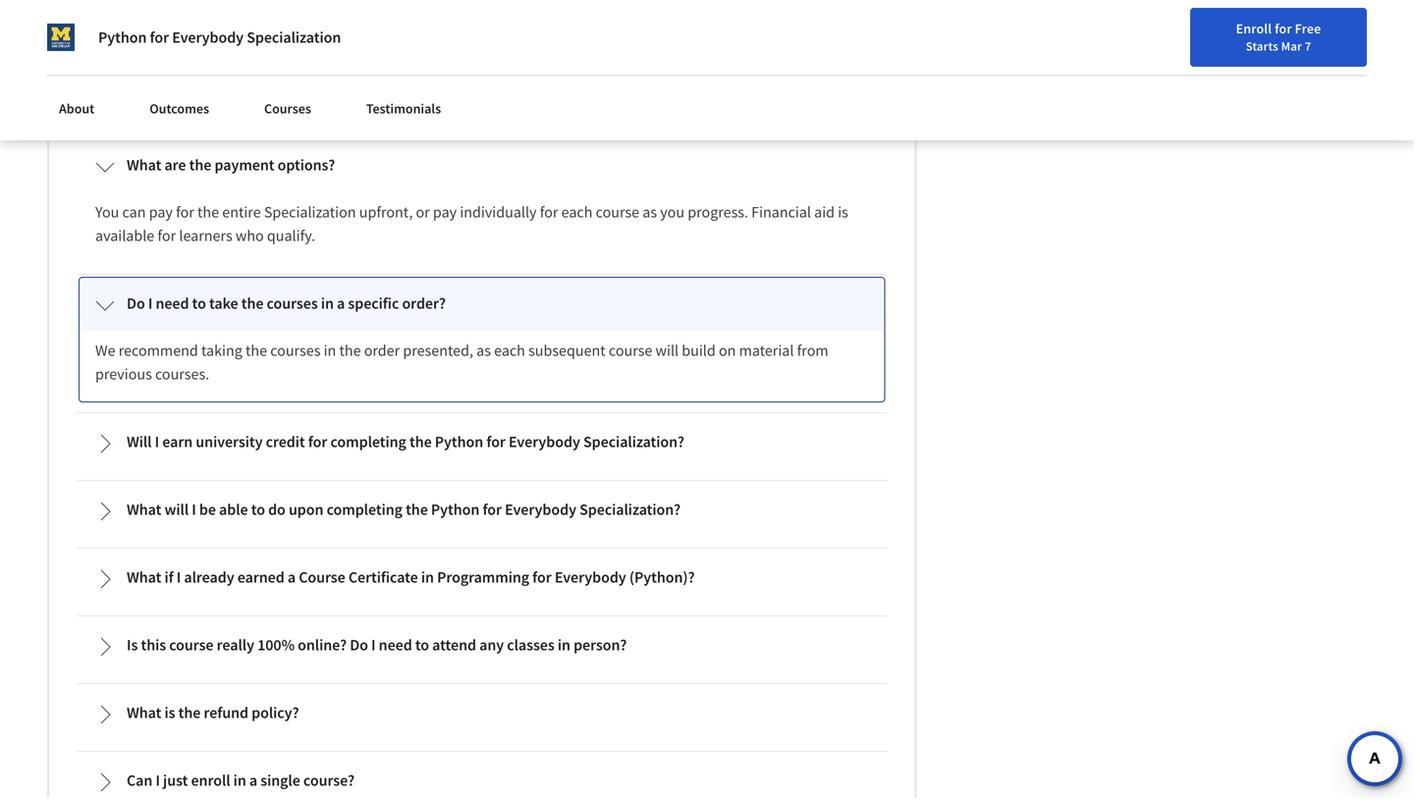 Task type: describe. For each thing, give the bounding box(es) containing it.
do inside do i need to take the courses in a specific order? dropdown button
[[127, 294, 145, 313]]

is up aimed
[[221, 64, 232, 83]]

do
[[268, 500, 286, 520]]

for inside what if i already earned a course certificate in programming for everybody (python)? dropdown button
[[533, 568, 552, 588]]

courses.
[[155, 365, 209, 384]]

can i just enroll in a single course? button
[[80, 756, 885, 799]]

person?
[[574, 636, 627, 655]]

who
[[236, 226, 264, 246]]

what will i be able to do upon completing the python for everybody specialization? button
[[80, 484, 885, 537]]

for inside this specialization is designed to serve as an on-ramp for programming, and has no pre-requisites.  the pace of the first two courses is aimed at those with no programming experience at all.
[[450, 64, 469, 83]]

will inside 'dropdown button'
[[165, 500, 189, 520]]

the right are
[[189, 155, 212, 175]]

the left refund on the bottom left of page
[[178, 704, 201, 723]]

taking
[[201, 341, 242, 361]]

the
[[745, 64, 770, 83]]

two
[[124, 87, 149, 107]]

material
[[740, 341, 794, 361]]

1 vertical spatial no
[[352, 87, 369, 107]]

specialization? inside 'dropdown button'
[[580, 500, 681, 520]]

what background knowledge is necessary?
[[127, 17, 413, 36]]

we
[[95, 341, 115, 361]]

completing inside 'dropdown button'
[[327, 500, 403, 520]]

each inside we recommend taking the courses in the order presented, as each subsequent course will build on material from previous courses.
[[494, 341, 526, 361]]

chat with us image
[[1360, 744, 1391, 775]]

outcomes link
[[138, 88, 221, 129]]

university of michigan image
[[47, 24, 75, 51]]

coursera image
[[24, 16, 148, 47]]

0 vertical spatial python
[[98, 28, 147, 47]]

courses inside this specialization is designed to serve as an on-ramp for programming, and has no pre-requisites.  the pace of the first two courses is aimed at those with no programming experience at all.
[[152, 87, 202, 107]]

(python)?
[[630, 568, 695, 588]]

the inside 'dropdown button'
[[406, 500, 428, 520]]

from
[[798, 341, 829, 361]]

what if i already earned a course certificate in programming for everybody (python)? button
[[80, 552, 885, 605]]

qualify.
[[267, 226, 316, 246]]

what for what will i be able to do upon completing the python for everybody specialization?
[[127, 500, 161, 520]]

starts
[[1247, 38, 1279, 54]]

refund
[[204, 704, 249, 723]]

for up what will i be able to do upon completing the python for everybody specialization? 'dropdown button'
[[487, 432, 506, 452]]

pre-
[[644, 64, 671, 83]]

any
[[480, 636, 504, 655]]

what are the payment options?
[[127, 155, 335, 175]]

individually
[[460, 202, 537, 222]]

on
[[719, 341, 736, 361]]

for up learners on the top left
[[176, 202, 194, 222]]

2 at from the left
[[540, 87, 553, 107]]

what is the refund policy? button
[[80, 688, 885, 741]]

necessary?
[[339, 17, 413, 36]]

previous
[[95, 365, 152, 384]]

of
[[807, 64, 820, 83]]

all.
[[556, 87, 576, 107]]

earn
[[162, 432, 193, 452]]

classes
[[507, 636, 555, 655]]

the inside dropdown button
[[410, 432, 432, 452]]

online?
[[298, 636, 347, 655]]

1 at from the left
[[264, 87, 277, 107]]

courses inside we recommend taking the courses in the order presented, as each subsequent course will build on material from previous courses.
[[270, 341, 321, 361]]

courses inside dropdown button
[[267, 294, 318, 313]]

everybody inside dropdown button
[[555, 568, 627, 588]]

a for course
[[288, 568, 296, 588]]

we recommend taking the courses in the order presented, as each subsequent course will build on material from previous courses.
[[95, 341, 832, 384]]

certificate
[[349, 568, 418, 588]]

testimonials link
[[355, 88, 453, 129]]

everybody inside 'dropdown button'
[[505, 500, 577, 520]]

the inside this specialization is designed to serve as an on-ramp for programming, and has no pre-requisites.  the pace of the first two courses is aimed at those with no programming experience at all.
[[823, 64, 845, 83]]

what will i be able to do upon completing the python for everybody specialization?
[[127, 500, 681, 520]]

100%
[[258, 636, 295, 655]]

if
[[165, 568, 174, 588]]

you
[[661, 202, 685, 222]]

as inside you can pay for the entire specialization upfront, or pay individually for each course as you progress. financial aid is available for learners who qualify.
[[643, 202, 657, 222]]

entire
[[222, 202, 261, 222]]

courses
[[264, 100, 311, 117]]

experience
[[465, 87, 537, 107]]

to inside this specialization is designed to serve as an on-ramp for programming, and has no pre-requisites.  the pace of the first two courses is aimed at those with no programming experience at all.
[[298, 64, 312, 83]]

upfront,
[[359, 202, 413, 222]]

to inside what will i be able to do upon completing the python for everybody specialization? 'dropdown button'
[[251, 500, 265, 520]]

aid
[[815, 202, 835, 222]]

the inside you can pay for the entire specialization upfront, or pay individually for each course as you progress. financial aid is available for learners who qualify.
[[198, 202, 219, 222]]

do i need to take the courses in a specific order? button
[[80, 278, 885, 331]]

can
[[127, 771, 153, 791]]

python for everybody specialization
[[98, 28, 341, 47]]

subsequent
[[529, 341, 606, 361]]

take
[[209, 294, 238, 313]]

i left just
[[156, 771, 160, 791]]

what background knowledge is necessary? button
[[80, 1, 885, 54]]

do i need to take the courses in a specific order?
[[127, 294, 446, 313]]

presented,
[[403, 341, 474, 361]]

course?
[[304, 771, 355, 791]]

2 horizontal spatial a
[[337, 294, 345, 313]]

7
[[1306, 38, 1312, 54]]

an
[[371, 64, 387, 83]]

designed
[[235, 64, 295, 83]]

and
[[569, 64, 594, 83]]

enroll
[[1237, 20, 1273, 37]]

what for what is the refund policy?
[[127, 704, 161, 723]]

requisites.
[[671, 64, 739, 83]]

0 vertical spatial no
[[623, 64, 641, 83]]

course inside dropdown button
[[169, 636, 214, 655]]

you
[[95, 202, 119, 222]]

policy?
[[252, 704, 299, 723]]

for right 'individually'
[[540, 202, 559, 222]]

programming
[[437, 568, 530, 588]]

is
[[127, 636, 138, 655]]

courses link
[[253, 88, 323, 129]]

is left aimed
[[206, 87, 216, 107]]

i inside 'dropdown button'
[[192, 500, 196, 520]]

0 vertical spatial specialization
[[247, 28, 341, 47]]

payment
[[215, 155, 275, 175]]

in right "certificate"
[[421, 568, 434, 588]]

or
[[416, 202, 430, 222]]

is inside you can pay for the entire specialization upfront, or pay individually for each course as you progress. financial aid is available for learners who qualify.
[[838, 202, 849, 222]]

a for single
[[249, 771, 258, 791]]

recommend
[[119, 341, 198, 361]]



Task type: vqa. For each thing, say whether or not it's contained in the screenshot.
NECESSARY?
yes



Task type: locate. For each thing, give the bounding box(es) containing it.
pay right or
[[433, 202, 457, 222]]

is inside what background knowledge is necessary? dropdown button
[[325, 17, 336, 36]]

1 vertical spatial need
[[379, 636, 412, 655]]

1 what from the top
[[127, 17, 161, 36]]

at
[[264, 87, 277, 107], [540, 87, 553, 107]]

1 horizontal spatial need
[[379, 636, 412, 655]]

to inside do i need to take the courses in a specific order? dropdown button
[[192, 294, 206, 313]]

programming
[[372, 87, 462, 107]]

0 vertical spatial completing
[[331, 432, 407, 452]]

1 vertical spatial will
[[165, 500, 189, 520]]

in inside we recommend taking the courses in the order presented, as each subsequent course will build on material from previous courses.
[[324, 341, 336, 361]]

this
[[141, 636, 166, 655]]

just
[[163, 771, 188, 791]]

the
[[823, 64, 845, 83], [189, 155, 212, 175], [198, 202, 219, 222], [241, 294, 264, 313], [246, 341, 267, 361], [339, 341, 361, 361], [410, 432, 432, 452], [406, 500, 428, 520], [178, 704, 201, 723]]

for right the programming
[[533, 568, 552, 588]]

is right aid
[[838, 202, 849, 222]]

courses down qualify.
[[267, 294, 318, 313]]

for right credit
[[308, 432, 328, 452]]

in right enroll
[[234, 771, 246, 791]]

courses right two
[[152, 87, 202, 107]]

1 horizontal spatial do
[[350, 636, 368, 655]]

single
[[261, 771, 300, 791]]

0 horizontal spatial at
[[264, 87, 277, 107]]

specialization up designed
[[247, 28, 341, 47]]

python down will i earn university credit for completing the python for everybody specialization? dropdown button
[[431, 500, 480, 520]]

course inside we recommend taking the courses in the order presented, as each subsequent course will build on material from previous courses.
[[609, 341, 653, 361]]

for right coursera image
[[150, 28, 169, 47]]

in
[[321, 294, 334, 313], [324, 341, 336, 361], [421, 568, 434, 588], [558, 636, 571, 655], [234, 771, 246, 791]]

1 horizontal spatial no
[[623, 64, 641, 83]]

courses down do i need to take the courses in a specific order?
[[270, 341, 321, 361]]

ramp
[[412, 64, 447, 83]]

specialization? inside dropdown button
[[584, 432, 685, 452]]

python inside dropdown button
[[435, 432, 484, 452]]

will left be
[[165, 500, 189, 520]]

everybody inside dropdown button
[[509, 432, 581, 452]]

can i just enroll in a single course?
[[127, 771, 355, 791]]

in right classes
[[558, 636, 571, 655]]

order?
[[402, 294, 446, 313]]

free
[[1296, 20, 1322, 37]]

specialization inside this specialization is designed to serve as an on-ramp for programming, and has no pre-requisites.  the pace of the first two courses is aimed at those with no programming experience at all.
[[126, 64, 218, 83]]

do right online?
[[350, 636, 368, 655]]

what are the payment options? button
[[80, 139, 885, 193]]

i right online?
[[371, 636, 376, 655]]

everybody up what will i be able to do upon completing the python for everybody specialization? 'dropdown button'
[[509, 432, 581, 452]]

the up what will i be able to do upon completing the python for everybody specialization? on the bottom of the page
[[410, 432, 432, 452]]

is this course really 100% online? do i need to attend any classes in person? button
[[80, 620, 885, 673]]

is left necessary?
[[325, 17, 336, 36]]

progress.
[[688, 202, 749, 222]]

need
[[156, 294, 189, 313], [379, 636, 412, 655]]

a left single at the bottom left of page
[[249, 771, 258, 791]]

as inside we recommend taking the courses in the order presented, as each subsequent course will build on material from previous courses.
[[477, 341, 491, 361]]

1 vertical spatial course
[[609, 341, 653, 361]]

about link
[[47, 88, 106, 129]]

1 pay from the left
[[149, 202, 173, 222]]

1 vertical spatial specialization
[[126, 64, 218, 83]]

do inside is this course really 100% online? do i need to attend any classes in person? dropdown button
[[350, 636, 368, 655]]

5 what from the top
[[127, 704, 161, 723]]

0 vertical spatial course
[[596, 202, 640, 222]]

to inside is this course really 100% online? do i need to attend any classes in person? dropdown button
[[415, 636, 429, 655]]

everybody up designed
[[172, 28, 244, 47]]

do
[[127, 294, 145, 313], [350, 636, 368, 655]]

1 vertical spatial python
[[435, 432, 484, 452]]

0 horizontal spatial as
[[353, 64, 368, 83]]

2 horizontal spatial as
[[643, 202, 657, 222]]

is this course really 100% online? do i need to attend any classes in person?
[[127, 636, 627, 655]]

earned
[[238, 568, 285, 588]]

for down will i earn university credit for completing the python for everybody specialization? dropdown button
[[483, 500, 502, 520]]

i right "if"
[[177, 568, 181, 588]]

menu item
[[1063, 20, 1189, 84]]

0 vertical spatial each
[[562, 202, 593, 222]]

python
[[98, 28, 147, 47], [435, 432, 484, 452], [431, 500, 480, 520]]

specialization inside you can pay for the entire specialization upfront, or pay individually for each course as you progress. financial aid is available for learners who qualify.
[[264, 202, 356, 222]]

serve
[[315, 64, 350, 83]]

the up learners on the top left
[[198, 202, 219, 222]]

credit
[[266, 432, 305, 452]]

0 horizontal spatial no
[[352, 87, 369, 107]]

0 vertical spatial need
[[156, 294, 189, 313]]

what left "if"
[[127, 568, 161, 588]]

2 what from the top
[[127, 155, 161, 175]]

0 vertical spatial as
[[353, 64, 368, 83]]

the up what if i already earned a course certificate in programming for everybody (python)?
[[406, 500, 428, 520]]

1 vertical spatial do
[[350, 636, 368, 655]]

a left specific
[[337, 294, 345, 313]]

0 vertical spatial do
[[127, 294, 145, 313]]

what for what are the payment options?
[[127, 155, 161, 175]]

2 vertical spatial a
[[249, 771, 258, 791]]

4 what from the top
[[127, 568, 161, 588]]

has
[[597, 64, 620, 83]]

0 horizontal spatial a
[[249, 771, 258, 791]]

as right 'presented,'
[[477, 341, 491, 361]]

knowledge
[[248, 17, 322, 36]]

3 what from the top
[[127, 500, 161, 520]]

will left build
[[656, 341, 679, 361]]

completing up what will i be able to do upon completing the python for everybody specialization? on the bottom of the page
[[331, 432, 407, 452]]

attend
[[433, 636, 477, 655]]

no
[[623, 64, 641, 83], [352, 87, 369, 107]]

course
[[299, 568, 346, 588]]

specialization up outcomes link
[[126, 64, 218, 83]]

2 pay from the left
[[433, 202, 457, 222]]

what up the can
[[127, 704, 161, 723]]

0 horizontal spatial pay
[[149, 202, 173, 222]]

first
[[95, 87, 121, 107]]

background
[[165, 17, 245, 36]]

for right ramp
[[450, 64, 469, 83]]

2 vertical spatial course
[[169, 636, 214, 655]]

enroll for free starts mar 7
[[1237, 20, 1322, 54]]

a
[[337, 294, 345, 313], [288, 568, 296, 588], [249, 771, 258, 791]]

will
[[127, 432, 152, 452]]

is
[[325, 17, 336, 36], [221, 64, 232, 83], [206, 87, 216, 107], [838, 202, 849, 222], [165, 704, 175, 723]]

will inside we recommend taking the courses in the order presented, as each subsequent course will build on material from previous courses.
[[656, 341, 679, 361]]

each right 'individually'
[[562, 202, 593, 222]]

with
[[320, 87, 349, 107]]

what for what if i already earned a course certificate in programming for everybody (python)?
[[127, 568, 161, 588]]

as left you
[[643, 202, 657, 222]]

in left specific
[[321, 294, 334, 313]]

can
[[122, 202, 146, 222]]

specialization
[[247, 28, 341, 47], [126, 64, 218, 83], [264, 202, 356, 222]]

the right of
[[823, 64, 845, 83]]

need left attend on the left bottom
[[379, 636, 412, 655]]

1 horizontal spatial pay
[[433, 202, 457, 222]]

0 vertical spatial will
[[656, 341, 679, 361]]

i right will
[[155, 432, 159, 452]]

each down do i need to take the courses in a specific order? dropdown button
[[494, 341, 526, 361]]

programming,
[[472, 64, 566, 83]]

pay right can
[[149, 202, 173, 222]]

1 horizontal spatial will
[[656, 341, 679, 361]]

upon
[[289, 500, 324, 520]]

specific
[[348, 294, 399, 313]]

1 horizontal spatial each
[[562, 202, 593, 222]]

None search field
[[280, 12, 604, 52]]

course inside you can pay for the entire specialization upfront, or pay individually for each course as you progress. financial aid is available for learners who qualify.
[[596, 202, 640, 222]]

what left are
[[127, 155, 161, 175]]

0 horizontal spatial each
[[494, 341, 526, 361]]

need up the "recommend"
[[156, 294, 189, 313]]

as left an
[[353, 64, 368, 83]]

1 vertical spatial a
[[288, 568, 296, 588]]

2 vertical spatial as
[[477, 341, 491, 361]]

everybody up the programming
[[505, 500, 577, 520]]

are
[[165, 155, 186, 175]]

0 vertical spatial a
[[337, 294, 345, 313]]

what inside dropdown button
[[127, 17, 161, 36]]

1 vertical spatial each
[[494, 341, 526, 361]]

for inside "enroll for free starts mar 7"
[[1276, 20, 1293, 37]]

what left be
[[127, 500, 161, 520]]

2 vertical spatial specialization
[[264, 202, 356, 222]]

1 horizontal spatial a
[[288, 568, 296, 588]]

2 vertical spatial python
[[431, 500, 480, 520]]

i inside dropdown button
[[155, 432, 159, 452]]

what is the refund policy?
[[127, 704, 299, 723]]

mar
[[1282, 38, 1303, 54]]

will i earn university credit for completing the python for everybody specialization? button
[[80, 417, 885, 470]]

pace
[[773, 64, 804, 83]]

for up mar
[[1276, 20, 1293, 37]]

the right taking
[[246, 341, 267, 361]]

will i earn university credit for completing the python for everybody specialization?
[[127, 432, 685, 452]]

course
[[596, 202, 640, 222], [609, 341, 653, 361], [169, 636, 214, 655]]

really
[[217, 636, 254, 655]]

is left refund on the bottom left of page
[[165, 704, 175, 723]]

completing
[[331, 432, 407, 452], [327, 500, 403, 520]]

i left be
[[192, 500, 196, 520]]

enroll
[[191, 771, 230, 791]]

build
[[682, 341, 716, 361]]

what for what background knowledge is necessary?
[[127, 17, 161, 36]]

0 vertical spatial courses
[[152, 87, 202, 107]]

no right has
[[623, 64, 641, 83]]

0 horizontal spatial will
[[165, 500, 189, 520]]

those
[[280, 87, 317, 107]]

what if i already earned a course certificate in programming for everybody (python)?
[[127, 568, 695, 588]]

learners
[[179, 226, 233, 246]]

the right "take"
[[241, 294, 264, 313]]

to left "take"
[[192, 294, 206, 313]]

course left you
[[596, 202, 640, 222]]

1 horizontal spatial as
[[477, 341, 491, 361]]

2 vertical spatial courses
[[270, 341, 321, 361]]

completing inside dropdown button
[[331, 432, 407, 452]]

as
[[353, 64, 368, 83], [643, 202, 657, 222], [477, 341, 491, 361]]

as inside this specialization is designed to serve as an on-ramp for programming, and has no pre-requisites.  the pace of the first two courses is aimed at those with no programming experience at all.
[[353, 64, 368, 83]]

1 vertical spatial courses
[[267, 294, 318, 313]]

0 vertical spatial specialization?
[[584, 432, 685, 452]]

python up this
[[98, 28, 147, 47]]

each inside you can pay for the entire specialization upfront, or pay individually for each course as you progress. financial aid is available for learners who qualify.
[[562, 202, 593, 222]]

1 horizontal spatial at
[[540, 87, 553, 107]]

this specialization is designed to serve as an on-ramp for programming, and has no pre-requisites.  the pace of the first two courses is aimed at those with no programming experience at all.
[[95, 64, 848, 107]]

i up the "recommend"
[[148, 294, 153, 313]]

already
[[184, 568, 234, 588]]

completing right the upon
[[327, 500, 403, 520]]

financial
[[752, 202, 812, 222]]

to left attend on the left bottom
[[415, 636, 429, 655]]

python up what will i be able to do upon completing the python for everybody specialization? 'dropdown button'
[[435, 432, 484, 452]]

able
[[219, 500, 248, 520]]

you can pay for the entire specialization upfront, or pay individually for each course as you progress. financial aid is available for learners who qualify.
[[95, 202, 852, 246]]

0 horizontal spatial need
[[156, 294, 189, 313]]

course right this
[[169, 636, 214, 655]]

for left learners on the top left
[[158, 226, 176, 246]]

testimonials
[[366, 100, 441, 117]]

course right subsequent
[[609, 341, 653, 361]]

order
[[364, 341, 400, 361]]

a left course
[[288, 568, 296, 588]]

what inside 'dropdown button'
[[127, 500, 161, 520]]

on-
[[390, 64, 412, 83]]

everybody up the person?
[[555, 568, 627, 588]]

specialization up qualify.
[[264, 202, 356, 222]]

1 vertical spatial specialization?
[[580, 500, 681, 520]]

the left order
[[339, 341, 361, 361]]

is inside what is the refund policy? dropdown button
[[165, 704, 175, 723]]

university
[[196, 432, 263, 452]]

python inside 'dropdown button'
[[431, 500, 480, 520]]

in left order
[[324, 341, 336, 361]]

available
[[95, 226, 154, 246]]

for inside what will i be able to do upon completing the python for everybody specialization? 'dropdown button'
[[483, 500, 502, 520]]

what left background
[[127, 17, 161, 36]]

at left all.
[[540, 87, 553, 107]]

no right 'with'
[[352, 87, 369, 107]]

to left "do" at the left bottom of the page
[[251, 500, 265, 520]]

to up 'those'
[[298, 64, 312, 83]]

do up the "recommend"
[[127, 294, 145, 313]]

at down designed
[[264, 87, 277, 107]]

aimed
[[219, 87, 260, 107]]

1 vertical spatial as
[[643, 202, 657, 222]]

0 horizontal spatial do
[[127, 294, 145, 313]]

1 vertical spatial completing
[[327, 500, 403, 520]]



